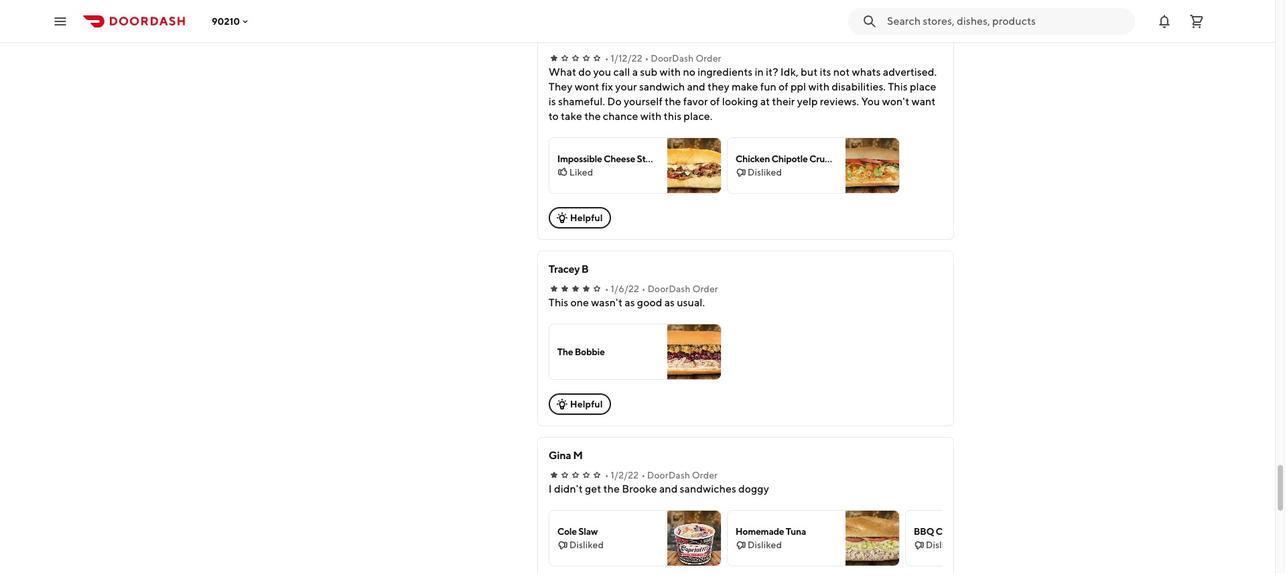Task type: describe. For each thing, give the bounding box(es) containing it.
gina
[[549, 449, 571, 462]]

disliked for cole
[[570, 540, 604, 550]]

impossible cheese steak
[[558, 154, 661, 164]]

bbq
[[914, 526, 935, 537]]

liked
[[570, 167, 593, 178]]

slaw
[[579, 526, 598, 537]]

chicken chipotle crunch
[[736, 154, 841, 164]]

doordash for gina m
[[647, 470, 690, 481]]

disliked for bbq
[[926, 540, 961, 550]]

chicken chipotle crunch image
[[846, 138, 899, 193]]

homemade tuna
[[736, 526, 806, 537]]

• left 1/12/22
[[605, 53, 609, 64]]

• right 1/6/22
[[642, 284, 646, 294]]

1 vertical spatial cheese
[[972, 526, 1004, 537]]

chipotle
[[772, 154, 808, 164]]

tracey
[[549, 263, 580, 276]]

1/6/22
[[611, 284, 639, 294]]

0 vertical spatial cheese
[[604, 154, 636, 164]]

1/2/22
[[611, 470, 639, 481]]

tuna
[[786, 526, 806, 537]]

0 items, open order cart image
[[1189, 13, 1205, 29]]

disliked for chicken
[[748, 167, 782, 178]]

• left the 1/2/22
[[605, 470, 609, 481]]

m
[[573, 449, 583, 462]]

impossible
[[558, 154, 602, 164]]

90210 button
[[212, 16, 251, 26]]

bbq chicken cheese steak
[[914, 526, 1029, 537]]

• 1/2/22 • doordash order
[[605, 470, 718, 481]]

order for m
[[692, 470, 718, 481]]

helpful button for edward
[[549, 207, 611, 229]]

l
[[587, 32, 593, 45]]

disliked for homemade
[[748, 540, 782, 550]]

the bobbie image
[[668, 324, 721, 379]]

b
[[582, 263, 589, 276]]



Task type: vqa. For each thing, say whether or not it's contained in the screenshot.
Steak
yes



Task type: locate. For each thing, give the bounding box(es) containing it.
open menu image
[[52, 13, 68, 29]]

helpful for b
[[570, 399, 603, 410]]

0 horizontal spatial cheese
[[604, 154, 636, 164]]

homemade tuna image
[[846, 511, 899, 566]]

chicken
[[736, 154, 770, 164], [936, 526, 971, 537]]

helpful down liked
[[570, 213, 603, 223]]

helpful button down liked
[[549, 207, 611, 229]]

2 helpful from the top
[[570, 399, 603, 410]]

• right the 1/2/22
[[642, 470, 646, 481]]

cole slaw image
[[668, 511, 721, 566]]

0 horizontal spatial chicken
[[736, 154, 770, 164]]

steak
[[637, 154, 661, 164], [1005, 526, 1029, 537]]

doordash
[[651, 53, 694, 64], [648, 284, 691, 294], [647, 470, 690, 481]]

disliked down homemade
[[748, 540, 782, 550]]

doordash for tracey b
[[648, 284, 691, 294]]

1 horizontal spatial chicken
[[936, 526, 971, 537]]

• left 1/6/22
[[605, 284, 609, 294]]

homemade
[[736, 526, 785, 537]]

0 vertical spatial helpful button
[[549, 207, 611, 229]]

helpful for l
[[570, 213, 603, 223]]

edward l
[[549, 32, 593, 45]]

1 vertical spatial chicken
[[936, 526, 971, 537]]

gina m
[[549, 449, 583, 462]]

the bobbie
[[558, 347, 605, 357]]

the
[[558, 347, 573, 357]]

doordash right 1/12/22
[[651, 53, 694, 64]]

1 vertical spatial helpful button
[[549, 394, 611, 415]]

90210
[[212, 16, 240, 26]]

1 vertical spatial doordash
[[648, 284, 691, 294]]

doordash for edward l
[[651, 53, 694, 64]]

order
[[696, 53, 722, 64], [693, 284, 718, 294], [692, 470, 718, 481]]

cole slaw
[[558, 526, 598, 537]]

helpful
[[570, 213, 603, 223], [570, 399, 603, 410]]

1 vertical spatial steak
[[1005, 526, 1029, 537]]

1 vertical spatial order
[[693, 284, 718, 294]]

0 horizontal spatial steak
[[637, 154, 661, 164]]

tracey b
[[549, 263, 589, 276]]

helpful button
[[549, 207, 611, 229], [549, 394, 611, 415]]

disliked down 'bbq'
[[926, 540, 961, 550]]

2 vertical spatial order
[[692, 470, 718, 481]]

disliked
[[748, 167, 782, 178], [570, 540, 604, 550], [748, 540, 782, 550], [926, 540, 961, 550]]

1 horizontal spatial cheese
[[972, 526, 1004, 537]]

chicken right 'bbq'
[[936, 526, 971, 537]]

crunch
[[810, 154, 841, 164]]

cole
[[558, 526, 577, 537]]

order for l
[[696, 53, 722, 64]]

0 vertical spatial helpful
[[570, 213, 603, 223]]

1 vertical spatial helpful
[[570, 399, 603, 410]]

0 vertical spatial doordash
[[651, 53, 694, 64]]

helpful up m
[[570, 399, 603, 410]]

notification bell image
[[1157, 13, 1173, 29]]

1 helpful button from the top
[[549, 207, 611, 229]]

2 helpful button from the top
[[549, 394, 611, 415]]

bobbie
[[575, 347, 605, 357]]

• 1/12/22 • doordash order
[[605, 53, 722, 64]]

edward
[[549, 32, 585, 45]]

1 horizontal spatial steak
[[1005, 526, 1029, 537]]

the bobbie button
[[549, 324, 722, 380]]

• 1/6/22 • doordash order
[[605, 284, 718, 294]]

1/12/22
[[611, 53, 643, 64]]

helpful button up m
[[549, 394, 611, 415]]

chicken left chipotle
[[736, 154, 770, 164]]

cheese
[[604, 154, 636, 164], [972, 526, 1004, 537]]

0 vertical spatial steak
[[637, 154, 661, 164]]

cheese right 'bbq'
[[972, 526, 1004, 537]]

cheese right the impossible
[[604, 154, 636, 164]]

•
[[605, 53, 609, 64], [645, 53, 649, 64], [605, 284, 609, 294], [642, 284, 646, 294], [605, 470, 609, 481], [642, 470, 646, 481]]

disliked down 'slaw'
[[570, 540, 604, 550]]

disliked down chicken chipotle crunch
[[748, 167, 782, 178]]

doordash right 1/6/22
[[648, 284, 691, 294]]

Store search: begin typing to search for stores available on DoorDash text field
[[888, 14, 1128, 28]]

1 helpful from the top
[[570, 213, 603, 223]]

helpful button for tracey
[[549, 394, 611, 415]]

impossible cheese steak image
[[668, 138, 721, 193]]

order for b
[[693, 284, 718, 294]]

0 vertical spatial order
[[696, 53, 722, 64]]

doordash right the 1/2/22
[[647, 470, 690, 481]]

0 vertical spatial chicken
[[736, 154, 770, 164]]

2 vertical spatial doordash
[[647, 470, 690, 481]]

• right 1/12/22
[[645, 53, 649, 64]]



